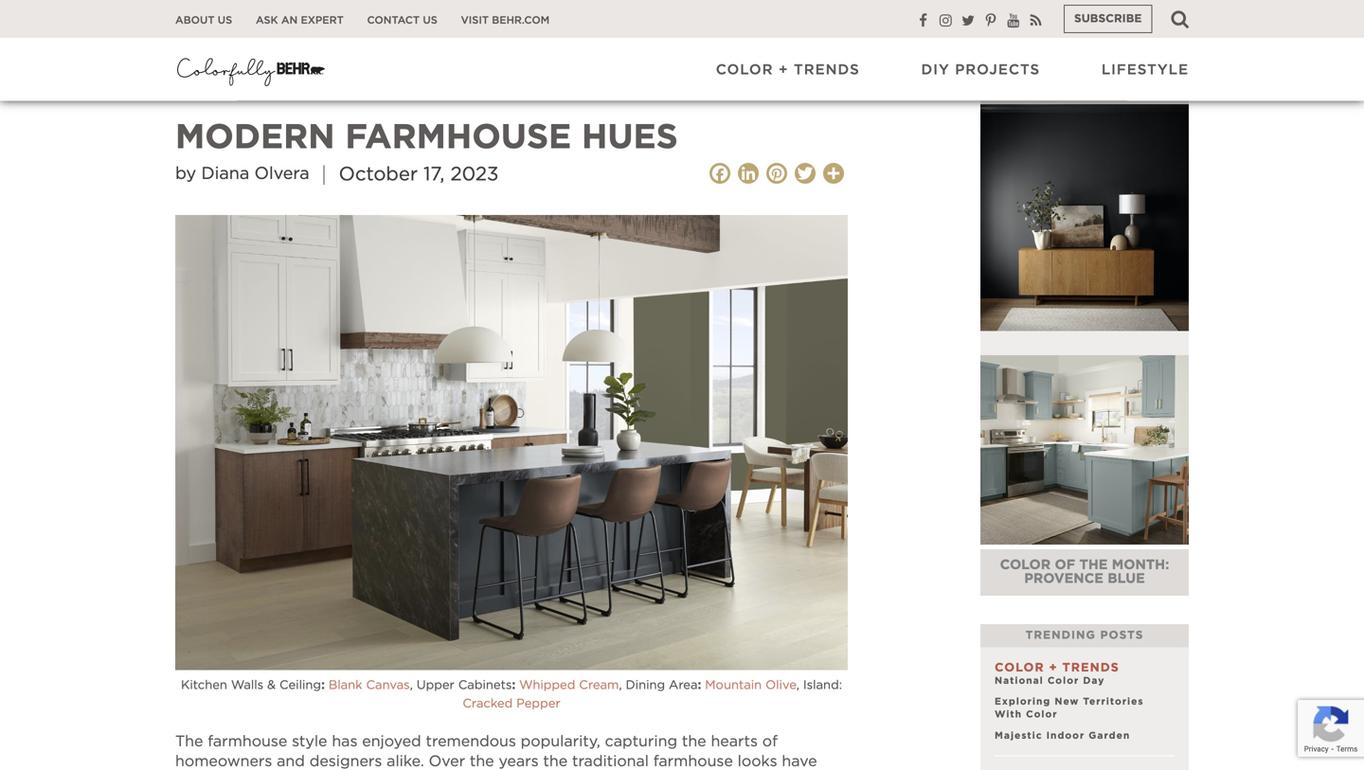 Task type: locate. For each thing, give the bounding box(es) containing it.
territories
[[1083, 697, 1144, 707]]

cracked inside 2024 color of the year: cracked pepper
[[1024, 87, 1089, 98]]

color
[[716, 63, 774, 77], [175, 68, 229, 81], [1031, 73, 1078, 84], [1000, 559, 1051, 572], [1048, 676, 1079, 686], [1026, 710, 1058, 720]]

&
[[267, 679, 276, 692]]

color
[[995, 662, 1045, 674]]

looks
[[738, 754, 777, 769]]

capturing
[[605, 734, 677, 750]]

farmhouse
[[208, 734, 287, 750], [654, 754, 733, 769]]

1 horizontal spatial cracked
[[1024, 87, 1089, 98]]

of inside the farmhouse style has enjoyed tremendous popularity, capturing the hearts of homeowners and designers alike. over the years the traditional farmhouse looks hav
[[762, 734, 778, 750]]

us
[[218, 15, 232, 26], [423, 15, 437, 26]]

1 , from the left
[[410, 679, 413, 692]]

tremendous
[[426, 734, 516, 750]]

1 horizontal spatial +
[[779, 63, 789, 77]]

style
[[292, 734, 327, 750]]

us for about us
[[218, 15, 232, 26]]

pepper down whipped
[[516, 698, 561, 710]]

subscribe
[[1074, 13, 1142, 25]]

us right contact
[[423, 15, 437, 26]]

us right about
[[218, 15, 232, 26]]

indoor
[[1047, 731, 1085, 741]]

of left blue at the bottom
[[1055, 559, 1076, 572]]

0 horizontal spatial cracked
[[463, 698, 513, 710]]

day
[[1083, 676, 1105, 686]]

0 vertical spatial farmhouse
[[208, 734, 287, 750]]

0 vertical spatial of
[[1082, 73, 1101, 84]]

blank canvas link
[[329, 679, 410, 692]]

1 vertical spatial pepper
[[516, 698, 561, 710]]

3 , from the left
[[797, 679, 800, 692]]

visit
[[461, 15, 489, 26]]

island:
[[803, 679, 842, 692]]

pepper
[[1093, 87, 1145, 98], [516, 698, 561, 710]]

2 horizontal spatial ,
[[797, 679, 800, 692]]

of inside 2024 color of the year: cracked pepper
[[1082, 73, 1101, 84]]

an open house interior concept, featuring a kitchen and dining room area.  the kitchen has a black color island and the dining room has a dark olive green accent wall. image
[[175, 215, 848, 670]]

hues
[[582, 121, 678, 155]]

1 vertical spatial cracked
[[463, 698, 513, 710]]

the left month:
[[1080, 559, 1108, 572]]

pepper inside kitchen walls & ceiling : blank canvas , upper cabinets : whipped cream , dining area : mountain olive , island: cracked pepper
[[516, 698, 561, 710]]

by
[[175, 165, 196, 182]]

: up cracked pepper 'link'
[[512, 679, 516, 692]]

0 horizontal spatial trends
[[249, 68, 311, 81]]

0 vertical spatial cracked
[[1024, 87, 1089, 98]]

color inside the color of the month: provence blue
[[1000, 559, 1051, 572]]

subscribe link
[[1064, 5, 1152, 33]]

of left lifestyle link
[[1082, 73, 1101, 84]]

color of the month: provence blue link
[[1000, 559, 1170, 586]]

exploring new territories with color
[[995, 697, 1144, 720]]

2 vertical spatial of
[[762, 734, 778, 750]]

1 horizontal spatial of
[[1055, 559, 1076, 572]]

trends
[[794, 63, 860, 77], [249, 68, 311, 81]]

farmhouse up the homeowners
[[208, 734, 287, 750]]

lifestyle link
[[1102, 61, 1189, 79]]

ask an expert link
[[256, 14, 344, 27]]

: left the "blank"
[[321, 679, 325, 692]]

color + trends link
[[716, 61, 860, 79]]

us inside contact us 'link'
[[423, 15, 437, 26]]

0 horizontal spatial +
[[234, 68, 244, 81]]

october 17, 2023
[[339, 165, 499, 184]]

0 horizontal spatial pepper
[[516, 698, 561, 710]]

, left 'dining'
[[619, 679, 622, 692]]

2 us from the left
[[423, 15, 437, 26]]

new
[[1055, 697, 1079, 707]]

0 horizontal spatial ,
[[410, 679, 413, 692]]

area
[[669, 679, 698, 692]]

+
[[779, 63, 789, 77], [234, 68, 244, 81], [1049, 662, 1058, 674]]

kitchen walls & ceiling : blank canvas , upper cabinets : whipped cream , dining area : mountain olive , island: cracked pepper
[[181, 679, 842, 710]]

whipped
[[519, 679, 575, 692]]

pepper down lifestyle link
[[1093, 87, 1145, 98]]

1 horizontal spatial color + trends
[[716, 63, 860, 77]]

,
[[410, 679, 413, 692], [619, 679, 622, 692], [797, 679, 800, 692]]

blank
[[329, 679, 362, 692]]

0 horizontal spatial :
[[321, 679, 325, 692]]

2 horizontal spatial :
[[698, 679, 701, 692]]

1 us from the left
[[218, 15, 232, 26]]

mountain
[[705, 679, 762, 692]]

farmhouse down hearts
[[654, 754, 733, 769]]

walls
[[231, 679, 264, 692]]

2 horizontal spatial +
[[1049, 662, 1058, 674]]

:
[[321, 679, 325, 692], [512, 679, 516, 692], [698, 679, 701, 692]]

cracked down cabinets
[[463, 698, 513, 710]]

2 horizontal spatial of
[[1082, 73, 1101, 84]]

sidebar section
[[981, 67, 1189, 770]]

cracked
[[1024, 87, 1089, 98], [463, 698, 513, 710]]

, left upper
[[410, 679, 413, 692]]

, left island:
[[797, 679, 800, 692]]

cabinets
[[458, 679, 512, 692]]

visit behr.com link
[[461, 14, 550, 27]]

0 horizontal spatial us
[[218, 15, 232, 26]]

contact
[[367, 15, 420, 26]]

the down popularity,
[[543, 754, 568, 769]]

blue
[[1108, 572, 1145, 586]]

0 horizontal spatial farmhouse
[[208, 734, 287, 750]]

us inside about us link
[[218, 15, 232, 26]]

color + trends
[[716, 63, 860, 77], [175, 68, 311, 81]]

: left mountain
[[698, 679, 701, 692]]

cracked down 2024
[[1024, 87, 1089, 98]]

lifestyle
[[1102, 63, 1189, 77]]

trending posts
[[1026, 630, 1144, 641]]

national color day
[[995, 676, 1105, 686]]

3 : from the left
[[698, 679, 701, 692]]

0 horizontal spatial of
[[762, 734, 778, 750]]

1 horizontal spatial us
[[423, 15, 437, 26]]

1 horizontal spatial ,
[[619, 679, 622, 692]]

cream
[[579, 679, 619, 692]]

1 vertical spatial of
[[1055, 559, 1076, 572]]

traditional
[[572, 754, 649, 769]]

color + trends
[[995, 662, 1120, 674]]

+ inside color + trends link
[[779, 63, 789, 77]]

the
[[1105, 73, 1132, 84], [1080, 559, 1108, 572], [682, 734, 706, 750], [470, 754, 494, 769], [543, 754, 568, 769]]

1 horizontal spatial farmhouse
[[654, 754, 733, 769]]

1 vertical spatial farmhouse
[[654, 754, 733, 769]]

of
[[1082, 73, 1101, 84], [1055, 559, 1076, 572], [762, 734, 778, 750]]

0 vertical spatial pepper
[[1093, 87, 1145, 98]]

of up looks at the right
[[762, 734, 778, 750]]

colorfully behr image
[[175, 52, 327, 90]]

about
[[175, 15, 215, 26]]

1 horizontal spatial :
[[512, 679, 516, 692]]

1 horizontal spatial pepper
[[1093, 87, 1145, 98]]

the left year:
[[1105, 73, 1132, 84]]



Task type: vqa. For each thing, say whether or not it's contained in the screenshot.
designer stories
no



Task type: describe. For each thing, give the bounding box(es) containing it.
mountain olive link
[[705, 679, 797, 692]]

cracked pepper link
[[463, 698, 561, 710]]

month:
[[1112, 559, 1170, 572]]

diana
[[201, 165, 249, 182]]

2024
[[992, 73, 1026, 84]]

us for contact us
[[423, 15, 437, 26]]

enjoyed
[[362, 734, 421, 750]]

the inside the color of the month: provence blue
[[1080, 559, 1108, 572]]

october
[[339, 165, 418, 184]]

year:
[[1136, 73, 1177, 84]]

0 horizontal spatial color + trends
[[175, 68, 311, 81]]

expert
[[301, 15, 344, 26]]

pepper inside 2024 color of the year: cracked pepper
[[1093, 87, 1145, 98]]

the farmhouse style has enjoyed tremendous popularity, capturing the hearts of homeowners and designers alike. over the years the traditional farmhouse looks hav
[[175, 734, 818, 770]]

the left hearts
[[682, 734, 706, 750]]

olive
[[766, 679, 797, 692]]

ask
[[256, 15, 278, 26]]

projects
[[955, 63, 1040, 77]]

years
[[499, 754, 539, 769]]

visit behr.com
[[461, 15, 550, 26]]

about us link
[[175, 14, 232, 27]]

2 , from the left
[[619, 679, 622, 692]]

color inside exploring new territories with color
[[1026, 710, 1058, 720]]

ceiling
[[279, 679, 321, 692]]

whipped cream link
[[519, 679, 619, 692]]

search image
[[1171, 9, 1189, 28]]

with
[[995, 710, 1022, 720]]

and
[[277, 754, 305, 769]]

over
[[429, 754, 465, 769]]

color of the month: provence blue
[[1000, 559, 1170, 586]]

1 horizontal spatial trends
[[794, 63, 860, 77]]

national
[[995, 676, 1044, 686]]

of inside the color of the month: provence blue
[[1055, 559, 1076, 572]]

1 : from the left
[[321, 679, 325, 692]]

farmhouse
[[345, 121, 571, 155]]

national color day link
[[995, 676, 1105, 686]]

cracked inside kitchen walls & ceiling : blank canvas , upper cabinets : whipped cream , dining area : mountain olive , island: cracked pepper
[[463, 698, 513, 710]]

the down tremendous
[[470, 754, 494, 769]]

trends
[[1063, 662, 1120, 674]]

featured image image
[[981, 355, 1189, 545]]

provence
[[1024, 572, 1104, 586]]

the
[[175, 734, 203, 750]]

majestic indoor garden link
[[995, 731, 1131, 741]]

diy projects
[[921, 63, 1040, 77]]

posts
[[1100, 630, 1144, 641]]

diy
[[921, 63, 950, 77]]

hearts
[[711, 734, 758, 750]]

the inside 2024 color of the year: cracked pepper
[[1105, 73, 1132, 84]]

modern
[[175, 121, 335, 155]]

designers
[[310, 754, 382, 769]]

exploring new territories with color link
[[995, 697, 1144, 720]]

behr.com
[[492, 15, 550, 26]]

dining
[[626, 679, 665, 692]]

contact us
[[367, 15, 437, 26]]

trending
[[1026, 630, 1096, 641]]

+ inside sidebar section
[[1049, 662, 1058, 674]]

2024 color of the year: cracked pepper
[[992, 73, 1177, 98]]

color inside 2024 color of the year: cracked pepper
[[1031, 73, 1078, 84]]

majestic indoor garden
[[995, 731, 1131, 741]]

has
[[332, 734, 358, 750]]

upper
[[417, 679, 455, 692]]

exploring
[[995, 697, 1051, 707]]

modern farmhouse hues
[[175, 121, 678, 155]]

majestic
[[995, 731, 1043, 741]]

homeowners
[[175, 754, 272, 769]]

by diana olvera
[[175, 165, 309, 182]]

kitchen
[[181, 679, 227, 692]]

popularity,
[[521, 734, 600, 750]]

canvas
[[366, 679, 410, 692]]

2023
[[450, 165, 499, 184]]

ask an expert
[[256, 15, 344, 26]]

2 : from the left
[[512, 679, 516, 692]]

alike.
[[387, 754, 424, 769]]

contact us link
[[367, 14, 437, 27]]

diy projects link
[[921, 61, 1040, 79]]

an
[[281, 15, 298, 26]]

17,
[[424, 165, 445, 184]]

olvera
[[255, 165, 309, 182]]

about us
[[175, 15, 232, 26]]



